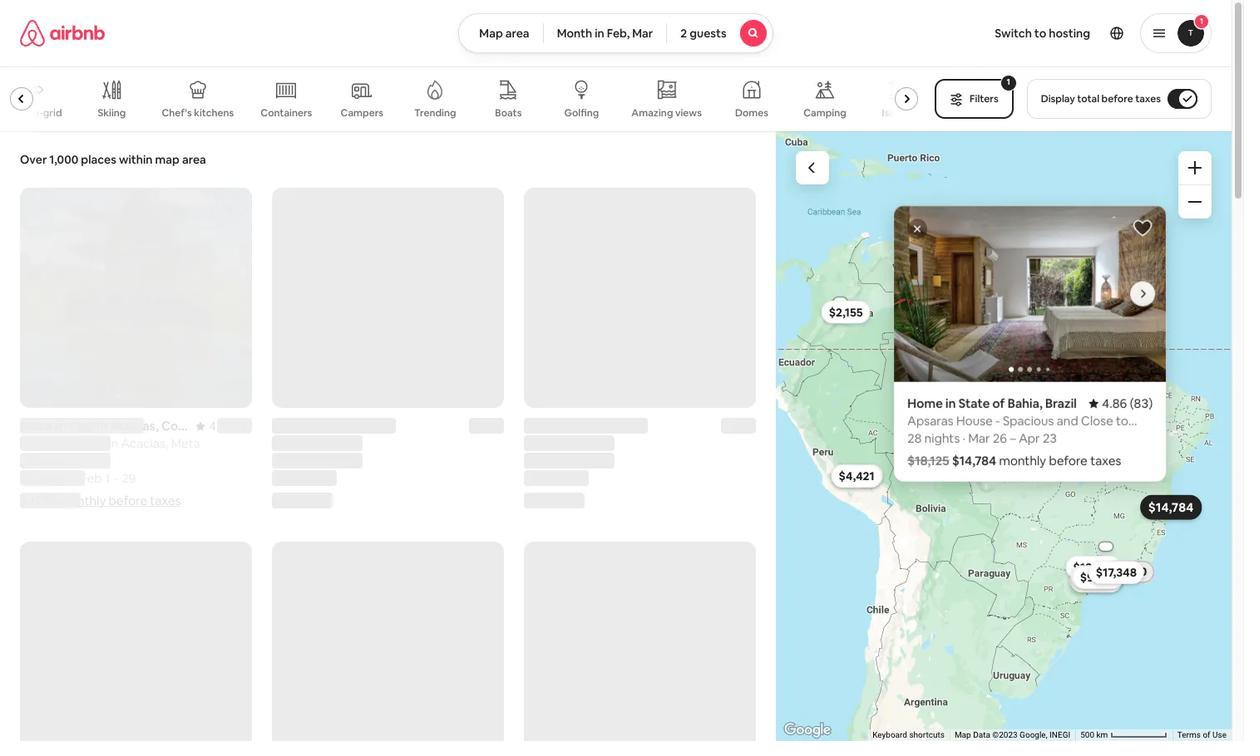 Task type: locate. For each thing, give the bounding box(es) containing it.
of left use
[[1203, 731, 1210, 740]]

28 up "$18,125"
[[907, 430, 922, 446]]

stay right your
[[82, 436, 106, 452]]

nights down your
[[37, 471, 72, 487]]

0 horizontal spatial picchu
[[565, 436, 602, 452]]

1 vertical spatial $4,421
[[524, 493, 562, 509]]

0 horizontal spatial mar
[[632, 26, 653, 41]]

switch to hosting link
[[985, 16, 1100, 51]]

· inside dome in mollepata, peru machu picchu picchu city 40 beds 28 nights · feb 1 – 29 $4,421 monthly before taxes
[[579, 471, 582, 487]]

2 horizontal spatial feb
[[585, 471, 606, 487]]

1 vertical spatial $2,155
[[20, 493, 56, 509]]

before inside the enjoy your stay in acacías, meta 17 beds 28 nights · feb 1 – 29 $2,155 monthly before taxes
[[109, 493, 147, 509]]

1 horizontal spatial feb
[[333, 471, 354, 487]]

nights down 'machu'
[[541, 471, 576, 487]]

of
[[992, 396, 1005, 411], [1203, 731, 1210, 740]]

0 horizontal spatial 29
[[122, 471, 136, 487]]

of right state
[[992, 396, 1005, 411]]

farm
[[272, 418, 301, 434]]

in for month
[[595, 26, 604, 41]]

in inside dome in mollepata, peru machu picchu picchu city 40 beds 28 nights · feb 1 – 29 $4,421 monthly before taxes
[[562, 418, 573, 434]]

$3,730 button
[[1103, 561, 1155, 584]]

2 horizontal spatial monthly
[[999, 453, 1046, 469]]

1 vertical spatial $17,348 button
[[1088, 561, 1144, 585]]

views
[[675, 106, 702, 120]]

29
[[122, 471, 136, 487], [374, 471, 388, 487], [626, 471, 640, 487]]

$2,155
[[829, 305, 863, 320], [20, 493, 56, 509]]

before inside dome in mollepata, peru machu picchu picchu city 40 beds 28 nights · feb 1 – 29 $4,421 monthly before taxes
[[614, 493, 653, 509]]

brazil
[[1045, 396, 1077, 411], [388, 418, 420, 434]]

1 vertical spatial area
[[182, 152, 206, 167]]

in inside button
[[595, 26, 604, 41]]

cunha,
[[344, 418, 386, 434]]

nights up "$18,125"
[[924, 430, 960, 446]]

0 vertical spatial mar
[[632, 26, 653, 41]]

4.86 (83)
[[1102, 396, 1153, 411]]

28 down 13
[[272, 471, 286, 487]]

before down acacías,
[[109, 493, 147, 509]]

$24,053
[[272, 493, 318, 509]]

$14,784
[[952, 453, 996, 469], [1148, 500, 1194, 516]]

1 horizontal spatial monthly
[[564, 493, 611, 509]]

beds
[[35, 453, 63, 469], [287, 453, 315, 469], [541, 453, 570, 469]]

in
[[595, 26, 604, 41], [945, 396, 956, 411], [331, 418, 342, 434], [562, 418, 573, 434], [108, 436, 118, 452]]

0 vertical spatial map
[[479, 26, 503, 41]]

1 vertical spatial mar
[[968, 430, 990, 446]]

· left 26
[[963, 430, 965, 446]]

group inside google map
showing 30 stays. region
[[894, 206, 1166, 382]]

$17,348 inside '13 beds 28 nights · feb 1 – 29 $24,053 $17,348'
[[321, 493, 364, 509]]

mar left 26
[[968, 430, 990, 446]]

0 horizontal spatial monthly
[[59, 493, 106, 509]]

$6,224
[[1076, 573, 1114, 588]]

map area button
[[458, 13, 544, 53]]

$2,155 inside the enjoy your stay in acacías, meta 17 beds 28 nights · feb 1 – 29 $2,155 monthly before taxes
[[20, 493, 56, 509]]

map
[[155, 152, 180, 167]]

0 horizontal spatial $2,155
[[20, 493, 56, 509]]

group containing off-the-grid
[[0, 67, 925, 131]]

0 vertical spatial $14,784
[[952, 453, 996, 469]]

area inside button
[[505, 26, 529, 41]]

$4,336
[[838, 469, 876, 484]]

$14,784 inside $4,745 $3,730 $14,784
[[1148, 500, 1194, 516]]

0 vertical spatial $17,348
[[321, 493, 364, 509]]

28 down 17
[[20, 471, 34, 487]]

0 horizontal spatial $17,348
[[321, 493, 364, 509]]

in left feb,
[[595, 26, 604, 41]]

monthly inside dome in mollepata, peru machu picchu picchu city 40 beds 28 nights · feb 1 – 29 $4,421 monthly before taxes
[[564, 493, 611, 509]]

beds inside '13 beds 28 nights · feb 1 – 29 $24,053 $17,348'
[[287, 453, 315, 469]]

2 horizontal spatial beds
[[541, 453, 570, 469]]

1 vertical spatial brazil
[[388, 418, 420, 434]]

0 horizontal spatial of
[[992, 396, 1005, 411]]

brazil right the "cunha,"
[[388, 418, 420, 434]]

29 down the "cunha,"
[[374, 471, 388, 487]]

$5,624
[[1078, 574, 1115, 589]]

switch
[[995, 26, 1032, 41]]

0 vertical spatial brazil
[[1045, 396, 1077, 411]]

$14,784 up $3,730 button
[[1148, 500, 1194, 516]]

mar right feb,
[[632, 26, 653, 41]]

0 horizontal spatial area
[[182, 152, 206, 167]]

$4,921 button
[[1072, 566, 1123, 589]]

1 beds from the left
[[35, 453, 63, 469]]

dome
[[524, 418, 560, 434]]

$14,784 inside '28 nights · mar 26 – apr 23 $18,125 $14,784 monthly before taxes'
[[952, 453, 996, 469]]

13
[[272, 453, 284, 469]]

1
[[1200, 16, 1203, 27], [1007, 77, 1010, 87], [105, 471, 110, 487], [357, 471, 362, 487], [609, 471, 614, 487]]

2 beds from the left
[[287, 453, 315, 469]]

beds down the enjoy
[[35, 453, 63, 469]]

0 horizontal spatial $17,348 button
[[321, 493, 489, 509]]

1 vertical spatial of
[[1203, 731, 1210, 740]]

1 vertical spatial map
[[955, 731, 971, 740]]

$18,961 button
[[1066, 556, 1122, 580]]

bahia,
[[1008, 396, 1042, 411]]

0 vertical spatial stay
[[304, 418, 329, 434]]

0 vertical spatial area
[[505, 26, 529, 41]]

1 horizontal spatial map
[[955, 731, 971, 740]]

taxes inside the enjoy your stay in acacías, meta 17 beds 28 nights · feb 1 – 29 $2,155 monthly before taxes
[[150, 493, 181, 509]]

add to wishlist: place to stay in acacías, colombia image
[[219, 200, 239, 220]]

before down 23
[[1049, 453, 1088, 469]]

monthly down mollepata,
[[564, 493, 611, 509]]

beds right 13
[[287, 453, 315, 469]]

group for 17 beds
[[20, 188, 252, 408]]

1 horizontal spatial brazil
[[1045, 396, 1077, 411]]

3 29 from the left
[[626, 471, 640, 487]]

2 feb from the left
[[333, 471, 354, 487]]

taxes right 'total'
[[1135, 92, 1161, 106]]

over
[[20, 152, 47, 167]]

stay right the farm
[[304, 418, 329, 434]]

2 guests button
[[666, 13, 773, 53]]

0 horizontal spatial stay
[[82, 436, 106, 452]]

mar inside '28 nights · mar 26 – apr 23 $18,125 $14,784 monthly before taxes'
[[968, 430, 990, 446]]

1 vertical spatial $14,784
[[1148, 500, 1194, 516]]

campers
[[341, 106, 383, 120]]

feb
[[81, 471, 102, 487], [333, 471, 354, 487], [585, 471, 606, 487]]

chef's kitchens
[[162, 106, 234, 120]]

1 horizontal spatial $2,155
[[829, 305, 863, 320]]

feb inside dome in mollepata, peru machu picchu picchu city 40 beds 28 nights · feb 1 – 29 $4,421 monthly before taxes
[[585, 471, 606, 487]]

peru
[[639, 418, 666, 434]]

over 1,000 places within map area
[[20, 152, 206, 167]]

28 inside dome in mollepata, peru machu picchu picchu city 40 beds 28 nights · feb 1 – 29 $4,421 monthly before taxes
[[524, 471, 538, 487]]

zoom out image
[[1188, 195, 1202, 209]]

3 beds from the left
[[541, 453, 570, 469]]

1 vertical spatial $17,348
[[1096, 566, 1137, 581]]

map inside map area button
[[479, 26, 503, 41]]

map up boats
[[479, 26, 503, 41]]

28 inside the enjoy your stay in acacías, meta 17 beds 28 nights · feb 1 – 29 $2,155 monthly before taxes
[[20, 471, 34, 487]]

map left data
[[955, 731, 971, 740]]

in inside region
[[945, 396, 956, 411]]

hosting
[[1049, 26, 1090, 41]]

in left the "cunha,"
[[331, 418, 342, 434]]

$3,730
[[1111, 565, 1147, 580]]

brazil right bahia,
[[1045, 396, 1077, 411]]

filters button
[[935, 79, 1013, 119]]

· down mollepata,
[[579, 471, 582, 487]]

$2,155 inside button
[[829, 305, 863, 320]]

1 feb from the left
[[81, 471, 102, 487]]

nights inside the enjoy your stay in acacías, meta 17 beds 28 nights · feb 1 – 29 $2,155 monthly before taxes
[[37, 471, 72, 487]]

$4,745 button
[[1071, 566, 1122, 589]]

0 horizontal spatial beds
[[35, 453, 63, 469]]

machu
[[524, 436, 562, 452]]

$14,784 down 26
[[952, 453, 996, 469]]

0 horizontal spatial map
[[479, 26, 503, 41]]

in right dome
[[562, 418, 573, 434]]

domes
[[735, 106, 768, 120]]

1 horizontal spatial $17,348
[[1096, 566, 1137, 581]]

(41)
[[481, 418, 504, 434]]

13 beds 28 nights · feb 1 – 29 $24,053 $17,348
[[272, 453, 388, 509]]

use
[[1212, 731, 1227, 740]]

nights
[[924, 430, 960, 446], [37, 471, 72, 487], [289, 471, 324, 487], [541, 471, 576, 487]]

taxes down 4.86
[[1090, 453, 1121, 469]]

area left month
[[505, 26, 529, 41]]

– inside '13 beds 28 nights · feb 1 – 29 $24,053 $17,348'
[[365, 471, 371, 487]]

28
[[907, 430, 922, 446], [20, 471, 34, 487], [272, 471, 286, 487], [524, 471, 538, 487]]

picchu
[[565, 436, 602, 452], [605, 436, 643, 452]]

29 inside '13 beds 28 nights · feb 1 – 29 $24,053 $17,348'
[[374, 471, 388, 487]]

1 picchu from the left
[[565, 436, 602, 452]]

0 horizontal spatial feb
[[81, 471, 102, 487]]

month
[[557, 26, 592, 41]]

nights inside '28 nights · mar 26 – apr 23 $18,125 $14,784 monthly before taxes'
[[924, 430, 960, 446]]

0 horizontal spatial $4,421
[[524, 493, 562, 509]]

4.86 out of 5 average rating,  83 reviews image
[[1089, 396, 1153, 411]]

beds down 'machu'
[[541, 453, 570, 469]]

$2,155 button
[[821, 301, 870, 324]]

none search field containing map area
[[458, 13, 773, 53]]

farm stay in cunha, brazil
[[272, 418, 420, 434]]

1 horizontal spatial $14,784
[[1148, 500, 1194, 516]]

$17,348
[[321, 493, 364, 509], [1096, 566, 1137, 581]]

keyboard shortcuts
[[872, 731, 945, 740]]

–
[[1010, 430, 1016, 446], [113, 471, 119, 487], [365, 471, 371, 487], [617, 471, 623, 487]]

area right map
[[182, 152, 206, 167]]

2 29 from the left
[[374, 471, 388, 487]]

1 inside the enjoy your stay in acacías, meta 17 beds 28 nights · feb 1 – 29 $2,155 monthly before taxes
[[105, 471, 110, 487]]

0 horizontal spatial $14,784
[[952, 453, 996, 469]]

1,000
[[49, 152, 78, 167]]

28 down 40
[[524, 471, 538, 487]]

1 horizontal spatial area
[[505, 26, 529, 41]]

0 vertical spatial $17,348 button
[[321, 493, 489, 509]]

inegi
[[1050, 731, 1070, 740]]

26
[[993, 430, 1007, 446]]

– inside '28 nights · mar 26 – apr 23 $18,125 $14,784 monthly before taxes'
[[1010, 430, 1016, 446]]

0 horizontal spatial brazil
[[388, 418, 420, 434]]

nights inside dome in mollepata, peru machu picchu picchu city 40 beds 28 nights · feb 1 – 29 $4,421 monthly before taxes
[[541, 471, 576, 487]]

0 vertical spatial of
[[992, 396, 1005, 411]]

taxes inside dome in mollepata, peru machu picchu picchu city 40 beds 28 nights · feb 1 – 29 $4,421 monthly before taxes
[[656, 493, 687, 509]]

the-
[[23, 106, 43, 120]]

before down "city"
[[614, 493, 653, 509]]

None search field
[[458, 13, 773, 53]]

· down your
[[75, 471, 78, 487]]

0 vertical spatial $2,155
[[829, 305, 863, 320]]

profile element
[[793, 0, 1212, 67]]

1 horizontal spatial $4,421
[[839, 469, 875, 484]]

group
[[0, 67, 925, 131], [20, 188, 252, 408], [272, 188, 504, 408], [524, 188, 756, 408], [894, 206, 1166, 382]]

in left state
[[945, 396, 956, 411]]

taxes down meta
[[150, 493, 181, 509]]

nights up $24,053
[[289, 471, 324, 487]]

2
[[680, 26, 687, 41]]

mar inside button
[[632, 26, 653, 41]]

· down farm stay in cunha, brazil
[[327, 471, 330, 487]]

taxes down "city"
[[656, 493, 687, 509]]

1 horizontal spatial mar
[[968, 430, 990, 446]]

29 inside dome in mollepata, peru machu picchu picchu city 40 beds 28 nights · feb 1 – 29 $4,421 monthly before taxes
[[626, 471, 640, 487]]

monthly down apr
[[999, 453, 1046, 469]]

total
[[1077, 92, 1099, 106]]

monthly down your
[[59, 493, 106, 509]]

1 29 from the left
[[122, 471, 136, 487]]

29 down acacías,
[[122, 471, 136, 487]]

1 vertical spatial stay
[[82, 436, 106, 452]]

2 horizontal spatial 29
[[626, 471, 640, 487]]

home in state of bahia, brazil
[[907, 396, 1077, 411]]

in left acacías,
[[108, 436, 118, 452]]

29 down peru
[[626, 471, 640, 487]]

· inside the enjoy your stay in acacías, meta 17 beds 28 nights · feb 1 – 29 $2,155 monthly before taxes
[[75, 471, 78, 487]]

40
[[524, 453, 539, 469]]

500 km
[[1080, 731, 1110, 740]]

map
[[479, 26, 503, 41], [955, 731, 971, 740]]

1 horizontal spatial beds
[[287, 453, 315, 469]]

beds inside the enjoy your stay in acacías, meta 17 beds 28 nights · feb 1 – 29 $2,155 monthly before taxes
[[35, 453, 63, 469]]

0 vertical spatial $4,421
[[839, 469, 875, 484]]

3 feb from the left
[[585, 471, 606, 487]]

1 horizontal spatial picchu
[[605, 436, 643, 452]]

terms of use
[[1177, 731, 1227, 740]]

1 horizontal spatial 29
[[374, 471, 388, 487]]

before right 'total'
[[1101, 92, 1133, 106]]



Task type: vqa. For each thing, say whether or not it's contained in the screenshot.
Terms of Use
yes



Task type: describe. For each thing, give the bounding box(es) containing it.
nights inside '13 beds 28 nights · feb 1 – 29 $24,053 $17,348'
[[289, 471, 324, 487]]

$14,784 button
[[1140, 495, 1202, 520]]

$4,336 button
[[831, 465, 883, 488]]

· inside '28 nights · mar 26 – apr 23 $18,125 $14,784 monthly before taxes'
[[963, 430, 965, 446]]

islands
[[882, 106, 914, 120]]

keyboard
[[872, 731, 907, 740]]

map for map area
[[479, 26, 503, 41]]

$17,348 inside google map
showing 30 stays. region
[[1096, 566, 1137, 581]]

group for 40 beds
[[524, 188, 756, 408]]

28 nights · mar 26 – apr 23 $18,125 $14,784 monthly before taxes
[[907, 430, 1121, 469]]

feb,
[[607, 26, 630, 41]]

5.0 out of 5 average rating,  41 reviews image
[[447, 418, 504, 434]]

in for home
[[945, 396, 956, 411]]

– inside the enjoy your stay in acacías, meta 17 beds 28 nights · feb 1 – 29 $2,155 monthly before taxes
[[113, 471, 119, 487]]

monthly inside the enjoy your stay in acacías, meta 17 beds 28 nights · feb 1 – 29 $2,155 monthly before taxes
[[59, 493, 106, 509]]

within
[[119, 152, 153, 167]]

(83)
[[1130, 396, 1153, 411]]

amazing
[[631, 106, 673, 120]]

1 horizontal spatial stay
[[304, 418, 329, 434]]

shortcuts
[[909, 731, 945, 740]]

terms
[[1177, 731, 1201, 740]]

500
[[1080, 731, 1094, 740]]

km
[[1096, 731, 1108, 740]]

taxes inside '28 nights · mar 26 – apr 23 $18,125 $14,784 monthly before taxes'
[[1090, 453, 1121, 469]]

in for dome
[[562, 418, 573, 434]]

$4,421 button
[[831, 465, 882, 488]]

kitchens
[[194, 106, 234, 120]]

before inside button
[[1101, 92, 1133, 106]]

camping
[[803, 106, 846, 120]]

feb inside '13 beds 28 nights · feb 1 – 29 $24,053 $17,348'
[[333, 471, 354, 487]]

5.0
[[461, 418, 478, 434]]

500 km button
[[1075, 730, 1172, 742]]

amazing views
[[631, 106, 702, 120]]

28 inside '13 beds 28 nights · feb 1 – 29 $24,053 $17,348'
[[272, 471, 286, 487]]

containers
[[261, 106, 312, 120]]

$9,777 button
[[1073, 566, 1124, 590]]

in inside the enjoy your stay in acacías, meta 17 beds 28 nights · feb 1 – 29 $2,155 monthly before taxes
[[108, 436, 118, 452]]

1 horizontal spatial of
[[1203, 731, 1210, 740]]

data
[[973, 731, 990, 740]]

stay inside the enjoy your stay in acacías, meta 17 beds 28 nights · feb 1 – 29 $2,155 monthly before taxes
[[82, 436, 106, 452]]

$12,966 button
[[1069, 562, 1127, 585]]

terms of use link
[[1177, 731, 1227, 740]]

places
[[81, 152, 116, 167]]

add to wishlist image
[[1133, 218, 1153, 238]]

acacías,
[[121, 436, 168, 452]]

2 picchu from the left
[[605, 436, 643, 452]]

close image
[[912, 224, 922, 234]]

$4,745
[[1078, 570, 1114, 585]]

boats
[[495, 106, 522, 120]]

feb inside the enjoy your stay in acacías, meta 17 beds 28 nights · feb 1 – 29 $2,155 monthly before taxes
[[81, 471, 102, 487]]

4.86
[[1102, 396, 1127, 411]]

off-the-grid
[[5, 106, 62, 120]]

28 inside '28 nights · mar 26 – apr 23 $18,125 $14,784 monthly before taxes'
[[907, 430, 922, 446]]

display total before taxes button
[[1027, 79, 1212, 119]]

taxes inside display total before taxes button
[[1135, 92, 1161, 106]]

©2023
[[992, 731, 1018, 740]]

1 button
[[1140, 13, 1212, 53]]

golfing
[[564, 106, 599, 120]]

switch to hosting
[[995, 26, 1090, 41]]

chef's
[[162, 106, 192, 120]]

to
[[1034, 26, 1046, 41]]

keyboard shortcuts button
[[872, 730, 945, 742]]

4.83
[[209, 418, 234, 434]]

dome in mollepata, peru machu picchu picchu city 40 beds 28 nights · feb 1 – 29 $4,421 monthly before taxes
[[524, 418, 687, 509]]

google,
[[1020, 731, 1047, 740]]

mar for feb,
[[632, 26, 653, 41]]

google image
[[780, 720, 835, 742]]

mar for ·
[[968, 430, 990, 446]]

your
[[53, 436, 79, 452]]

display
[[1041, 92, 1075, 106]]

before inside '28 nights · mar 26 – apr 23 $18,125 $14,784 monthly before taxes'
[[1049, 453, 1088, 469]]

17
[[20, 453, 32, 469]]

$4,421 inside dome in mollepata, peru machu picchu picchu city 40 beds 28 nights · feb 1 – 29 $4,421 monthly before taxes
[[524, 493, 562, 509]]

4.83 (6)
[[209, 418, 252, 434]]

map data ©2023 google, inegi
[[955, 731, 1070, 740]]

2 guests
[[680, 26, 727, 41]]

city
[[645, 436, 669, 452]]

$18,125
[[907, 453, 949, 469]]

of inside google map
showing 30 stays. region
[[992, 396, 1005, 411]]

4.83 out of 5 average rating,  6 reviews image
[[195, 418, 252, 434]]

(6)
[[236, 418, 252, 434]]

beds inside dome in mollepata, peru machu picchu picchu city 40 beds 28 nights · feb 1 – 29 $4,421 monthly before taxes
[[541, 453, 570, 469]]

· inside '13 beds 28 nights · feb 1 – 29 $24,053 $17,348'
[[327, 471, 330, 487]]

filters
[[970, 92, 998, 106]]

$4,421 inside button
[[839, 469, 875, 484]]

brazil inside google map
showing 30 stays. region
[[1045, 396, 1077, 411]]

month in feb, mar button
[[543, 13, 667, 53]]

5.0 (41)
[[461, 418, 504, 434]]

google map
showing 30 stays. region
[[776, 131, 1232, 742]]

$12,966
[[1077, 566, 1120, 581]]

home
[[907, 396, 943, 411]]

$5,624 button
[[1071, 570, 1122, 593]]

1 inside '13 beds 28 nights · feb 1 – 29 $24,053 $17,348'
[[357, 471, 362, 487]]

23
[[1043, 430, 1057, 446]]

$6,224 button
[[1069, 568, 1121, 592]]

1 horizontal spatial $17,348 button
[[1088, 561, 1144, 585]]

map for map data ©2023 google, inegi
[[955, 731, 971, 740]]

map area
[[479, 26, 529, 41]]

1 inside dropdown button
[[1200, 16, 1203, 27]]

grid
[[43, 106, 62, 120]]

mollepata,
[[575, 418, 636, 434]]

display total before taxes
[[1041, 92, 1161, 106]]

– inside dome in mollepata, peru machu picchu picchu city 40 beds 28 nights · feb 1 – 29 $4,421 monthly before taxes
[[617, 471, 623, 487]]

$18,961
[[1073, 560, 1114, 575]]

off-
[[5, 106, 23, 120]]

monthly inside '28 nights · mar 26 – apr 23 $18,125 $14,784 monthly before taxes'
[[999, 453, 1046, 469]]

month in feb, mar
[[557, 26, 653, 41]]

zoom in image
[[1188, 161, 1202, 175]]

1 inside dome in mollepata, peru machu picchu picchu city 40 beds 28 nights · feb 1 – 29 $4,421 monthly before taxes
[[609, 471, 614, 487]]

group for 13 beds
[[272, 188, 504, 408]]

$9,777
[[1080, 570, 1116, 585]]

$4,745 $3,730 $14,784
[[1078, 500, 1194, 585]]

state
[[958, 396, 990, 411]]

29 inside the enjoy your stay in acacías, meta 17 beds 28 nights · feb 1 – 29 $2,155 monthly before taxes
[[122, 471, 136, 487]]



